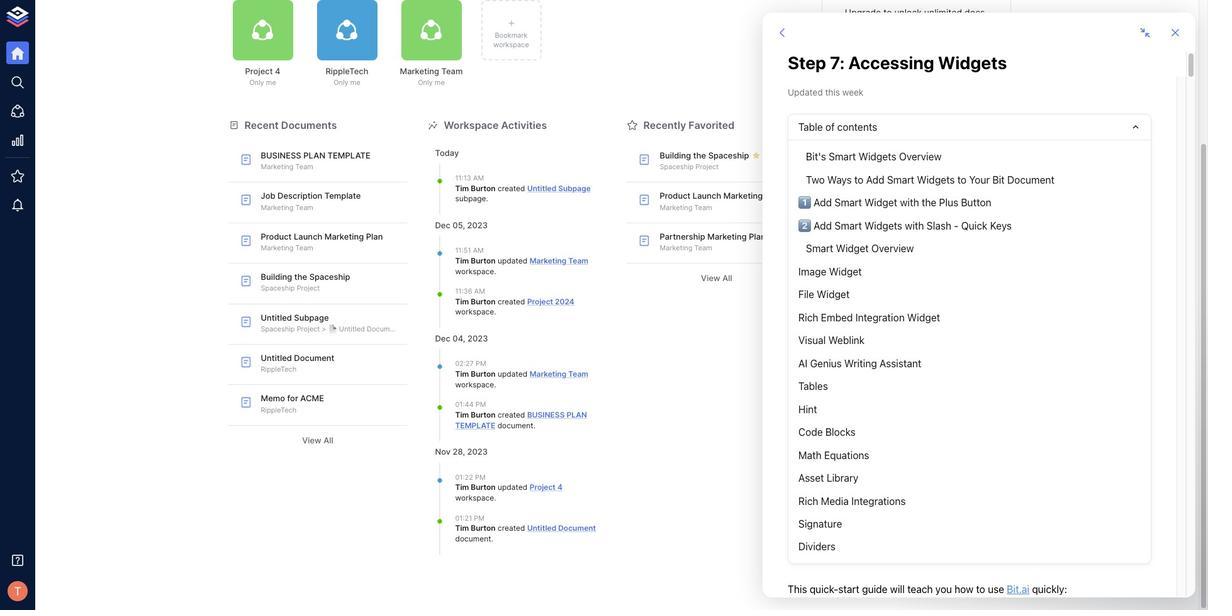 Task type: describe. For each thing, give the bounding box(es) containing it.
0 vertical spatial rippletech
[[326, 66, 369, 76]]

team inside 'partnership marketing plan marketing team'
[[695, 244, 713, 252]]

01:22 pm tim burton updated project 4 workspace .
[[456, 473, 563, 503]]

burton for 11:13 am tim burton created untitled subpage subpage .
[[471, 184, 496, 193]]

2023 for nov 28, 2023
[[467, 447, 488, 457]]

marketing team link for project 2024
[[530, 256, 589, 266]]

recently favorited
[[644, 119, 735, 131]]

plan for product launch marketing plan marketing team
[[366, 232, 383, 242]]

workspace
[[444, 119, 499, 131]]

partnership
[[660, 232, 706, 242]]

pm for untitled
[[474, 514, 485, 523]]

2024
[[555, 297, 575, 306]]

4 inside project 4 only me
[[275, 66, 280, 76]]

project 2024 link
[[528, 297, 575, 306]]

document inside untitled document rippletech
[[294, 353, 335, 363]]

burton for 01:22 pm tim burton updated project 4 workspace .
[[471, 483, 496, 492]]

business plan template link
[[456, 410, 587, 430]]

recent
[[245, 119, 279, 131]]

untitled subpage link
[[528, 184, 591, 193]]

2 help image from the top
[[822, 201, 1011, 251]]

workspace inside 11:36 am tim burton created project 2024 workspace .
[[456, 308, 494, 317]]

building for building the spaceship
[[660, 150, 692, 161]]

team inside job description template marketing team
[[296, 203, 313, 212]]

tim for 11:36 am tim burton created project 2024 workspace .
[[456, 297, 469, 306]]

subpage
[[456, 194, 486, 204]]

dec for dec 05, 2023
[[435, 220, 451, 231]]

description
[[278, 191, 323, 201]]

project down building the spaceship
[[696, 163, 719, 171]]

marketing inside business plan template marketing team
[[261, 163, 294, 171]]

11:13
[[456, 174, 471, 183]]

launch for product launch marketing plan
[[693, 191, 722, 201]]

subpage inside the untitled subpage spaceship project > 📄 untitled document
[[294, 313, 329, 323]]

01:21
[[456, 514, 472, 523]]

workspace for project 2024
[[456, 267, 494, 276]]

burton for 11:51 am tim burton updated marketing team workspace .
[[471, 256, 496, 266]]

recently
[[644, 119, 687, 131]]

all for view all button to the bottom
[[324, 436, 334, 446]]

. for 11:13 am tim burton created untitled subpage subpage .
[[486, 194, 488, 204]]

more?
[[968, 54, 993, 64]]

tim for 01:21 pm tim burton created untitled document document .
[[456, 524, 469, 533]]

📄
[[328, 325, 337, 334]]

document inside 01:21 pm tim burton created untitled document document .
[[456, 534, 491, 544]]

recent documents
[[245, 119, 337, 131]]

template for business plan template
[[456, 421, 496, 430]]

marketing inside 02:27 pm tim burton updated marketing team workspace .
[[530, 369, 567, 379]]

team inside marketing team only me
[[442, 66, 463, 76]]

01:44
[[456, 401, 474, 410]]

0 horizontal spatial view all
[[302, 436, 334, 446]]

11:36
[[456, 287, 473, 296]]

untitled subpage spaceship project > 📄 untitled document
[[261, 313, 401, 334]]

t
[[14, 585, 21, 599]]

all for rightmost view all button
[[723, 273, 733, 283]]

tim for 11:13 am tim burton created untitled subpage subpage .
[[456, 184, 469, 193]]

job
[[261, 191, 276, 201]]

rippletech inside untitled document rippletech
[[261, 365, 297, 374]]

tim for 01:22 pm tim burton updated project 4 workspace .
[[456, 483, 469, 492]]

me for marketing
[[435, 78, 445, 87]]

upgrade to unlock unlimited docs.
[[845, 7, 988, 18]]

1 horizontal spatial document
[[498, 421, 534, 430]]

pm for project
[[475, 473, 486, 482]]

subpage inside 11:13 am tim burton created untitled subpage subpage .
[[559, 184, 591, 193]]

today
[[435, 148, 459, 158]]

untitled inside untitled document rippletech
[[261, 353, 292, 363]]

workspace for untitled document
[[456, 493, 494, 503]]

plan inside 'partnership marketing plan marketing team'
[[749, 232, 766, 242]]

28,
[[453, 447, 465, 457]]

project inside 01:22 pm tim burton updated project 4 workspace .
[[530, 483, 556, 492]]

template
[[325, 191, 361, 201]]

3 help image from the top
[[822, 265, 1011, 315]]

workspace activities
[[444, 119, 547, 131]]

only for marketing
[[418, 78, 433, 87]]

5 burton from the top
[[471, 410, 496, 420]]

launch for product launch marketing plan marketing team
[[294, 232, 323, 242]]

business for business plan template
[[528, 410, 565, 420]]

view for rightmost view all button
[[701, 273, 721, 283]]

created for untitled document
[[498, 524, 525, 533]]

project inside building the spaceship spaceship project
[[297, 284, 320, 293]]

only for project
[[249, 78, 264, 87]]

bookmark workspace
[[494, 31, 529, 49]]

2023 for dec 04, 2023
[[468, 334, 488, 344]]

project 4 link
[[530, 483, 563, 492]]

team inside business plan template marketing team
[[296, 163, 313, 171]]

the for building the spaceship
[[694, 150, 707, 161]]

job description template marketing team
[[261, 191, 361, 212]]

. for 01:22 pm tim burton updated project 4 workspace .
[[494, 493, 496, 503]]

marketing inside job description template marketing team
[[261, 203, 294, 212]]

activities
[[501, 119, 547, 131]]

burton for 11:36 am tim burton created project 2024 workspace .
[[471, 297, 496, 306]]

11:51 am tim burton updated marketing team workspace .
[[456, 246, 589, 276]]

bookmark
[[495, 31, 528, 39]]

project inside project 4 only me
[[245, 66, 273, 76]]

for
[[287, 394, 298, 404]]

tim for 02:27 pm tim burton updated marketing team workspace .
[[456, 369, 469, 379]]

02:27
[[456, 360, 474, 369]]

1 horizontal spatial view all button
[[627, 269, 807, 288]]

project 4 only me
[[245, 66, 280, 87]]

product launch marketing plan
[[660, 191, 782, 201]]

dec 05, 2023
[[435, 220, 488, 231]]

favorited
[[689, 119, 735, 131]]

updated for business plan template
[[498, 369, 528, 379]]

unlimited
[[925, 7, 963, 18]]

3 created from the top
[[498, 410, 525, 420]]

am for project
[[475, 287, 485, 296]]

business plan template marketing team
[[261, 150, 371, 171]]

acme
[[301, 394, 324, 404]]

burton for 02:27 pm tim burton updated marketing team workspace .
[[471, 369, 496, 379]]

plan for product launch marketing plan
[[765, 191, 782, 201]]

1 horizontal spatial view all
[[701, 273, 733, 283]]

01:44 pm
[[456, 401, 486, 410]]



Task type: vqa. For each thing, say whether or not it's contained in the screenshot.


Task type: locate. For each thing, give the bounding box(es) containing it.
am right 11:36
[[475, 287, 485, 296]]

burton inside 11:36 am tim burton created project 2024 workspace .
[[471, 297, 496, 306]]

2 created from the top
[[498, 297, 525, 306]]

business
[[261, 150, 301, 161], [528, 410, 565, 420]]

the for building the spaceship spaceship project
[[295, 272, 307, 282]]

burton down 02:27
[[471, 369, 496, 379]]

only inside project 4 only me
[[249, 78, 264, 87]]

workspace inside button
[[494, 40, 529, 49]]

1 horizontal spatial document
[[367, 325, 401, 334]]

0 vertical spatial view all
[[701, 273, 733, 283]]

document right 📄
[[367, 325, 401, 334]]

plan inside business plan template marketing team
[[304, 150, 326, 161]]

1 horizontal spatial product
[[660, 191, 691, 201]]

updated
[[498, 256, 528, 266], [498, 369, 528, 379], [498, 483, 528, 492]]

1 vertical spatial all
[[324, 436, 334, 446]]

plan
[[304, 150, 326, 161], [567, 410, 587, 420]]

pm inside 01:21 pm tim burton created untitled document document .
[[474, 514, 485, 523]]

0 vertical spatial am
[[473, 174, 484, 183]]

11:51
[[456, 246, 471, 255]]

1 horizontal spatial view
[[701, 273, 721, 283]]

updated for project 2024
[[498, 256, 528, 266]]

me inside rippletech only me
[[351, 78, 361, 87]]

building the spaceship
[[660, 150, 750, 161]]

updated up 11:36 am tim burton created project 2024 workspace .
[[498, 256, 528, 266]]

2 vertical spatial 2023
[[467, 447, 488, 457]]

document
[[498, 421, 534, 430], [456, 534, 491, 544]]

2023 right 04,
[[468, 334, 488, 344]]

1 vertical spatial business
[[528, 410, 565, 420]]

view
[[701, 273, 721, 283], [302, 436, 322, 446]]

spaceship for building the spaceship
[[709, 150, 750, 161]]

business plan template
[[456, 410, 587, 430]]

. inside 11:51 am tim burton updated marketing team workspace .
[[494, 267, 496, 276]]

0 vertical spatial all
[[723, 273, 733, 283]]

dec 04, 2023
[[435, 334, 488, 344]]

view down 'partnership marketing plan marketing team'
[[701, 273, 721, 283]]

team
[[442, 66, 463, 76], [296, 163, 313, 171], [296, 203, 313, 212], [695, 203, 713, 212], [296, 244, 313, 252], [695, 244, 713, 252], [569, 256, 589, 266], [569, 369, 589, 379]]

building for building the spaceship spaceship project
[[261, 272, 292, 282]]

01:22
[[456, 473, 473, 482]]

tim inside 02:27 pm tim burton updated marketing team workspace .
[[456, 369, 469, 379]]

tim down 02:27
[[456, 369, 469, 379]]

4 up untitled document link
[[558, 483, 563, 492]]

pm
[[476, 360, 487, 369], [476, 401, 486, 410], [475, 473, 486, 482], [474, 514, 485, 523]]

pm for marketing
[[476, 360, 487, 369]]

2023
[[467, 220, 488, 231], [468, 334, 488, 344], [467, 447, 488, 457]]

burton inside 11:51 am tim burton updated marketing team workspace .
[[471, 256, 496, 266]]

workspace inside 02:27 pm tim burton updated marketing team workspace .
[[456, 380, 494, 390]]

only inside marketing team only me
[[418, 78, 433, 87]]

4 tim from the top
[[456, 369, 469, 379]]

am for untitled
[[473, 174, 484, 183]]

1 vertical spatial product
[[261, 232, 292, 242]]

1 vertical spatial document
[[294, 353, 335, 363]]

1 me from the left
[[266, 78, 276, 87]]

0 vertical spatial plan
[[304, 150, 326, 161]]

1 horizontal spatial 4
[[558, 483, 563, 492]]

0 vertical spatial view
[[701, 273, 721, 283]]

upgrade
[[845, 7, 882, 18]]

only
[[249, 78, 264, 87], [334, 78, 349, 87], [418, 78, 433, 87]]

building down "product launch marketing plan marketing team"
[[261, 272, 292, 282]]

business for business plan template marketing team
[[261, 150, 301, 161]]

0 vertical spatial marketing team link
[[530, 256, 589, 266]]

view all
[[701, 273, 733, 283], [302, 436, 334, 446]]

updated up tim burton created
[[498, 369, 528, 379]]

1 updated from the top
[[498, 256, 528, 266]]

document .
[[496, 421, 536, 430]]

4 up the 'recent documents'
[[275, 66, 280, 76]]

1 created from the top
[[498, 184, 525, 193]]

view for view all button to the bottom
[[302, 436, 322, 446]]

1 vertical spatial view
[[302, 436, 322, 446]]

4 burton from the top
[[471, 369, 496, 379]]

spaceship project
[[660, 163, 719, 171]]

am inside 11:51 am tim burton updated marketing team workspace .
[[473, 246, 484, 255]]

business up document .
[[528, 410, 565, 420]]

tim inside 11:36 am tim burton created project 2024 workspace .
[[456, 297, 469, 306]]

me inside marketing team only me
[[435, 78, 445, 87]]

marketing team link up 'business plan template' in the bottom left of the page
[[530, 369, 589, 379]]

view down memo for acme rippletech
[[302, 436, 322, 446]]

launch down job description template marketing team
[[294, 232, 323, 242]]

0 horizontal spatial view all button
[[228, 431, 408, 451]]

unlock more? button
[[932, 49, 996, 69]]

all down 'partnership marketing plan marketing team'
[[723, 273, 733, 283]]

rippletech only me
[[326, 66, 369, 87]]

burton inside 11:13 am tim burton created untitled subpage subpage .
[[471, 184, 496, 193]]

template inside business plan template marketing team
[[328, 150, 371, 161]]

pm right 02:27
[[476, 360, 487, 369]]

untitled document rippletech
[[261, 353, 335, 374]]

building the spaceship spaceship project
[[261, 272, 350, 293]]

product
[[660, 191, 691, 201], [261, 232, 292, 242]]

plan for business plan template
[[567, 410, 587, 420]]

created inside 01:21 pm tim burton created untitled document document .
[[498, 524, 525, 533]]

6 burton from the top
[[471, 483, 496, 492]]

3 burton from the top
[[471, 297, 496, 306]]

0 vertical spatial 2023
[[467, 220, 488, 231]]

burton inside 01:22 pm tim burton updated project 4 workspace .
[[471, 483, 496, 492]]

tim down 11:51
[[456, 256, 469, 266]]

1 horizontal spatial all
[[723, 273, 733, 283]]

partnership marketing plan marketing team
[[660, 232, 766, 252]]

0 horizontal spatial building
[[261, 272, 292, 282]]

burton inside 01:21 pm tim burton created untitled document document .
[[471, 524, 496, 533]]

t button
[[4, 578, 31, 606]]

burton inside 02:27 pm tim burton updated marketing team workspace .
[[471, 369, 496, 379]]

rippletech
[[326, 66, 369, 76], [261, 365, 297, 374], [261, 406, 297, 415]]

0 vertical spatial business
[[261, 150, 301, 161]]

0 vertical spatial launch
[[693, 191, 722, 201]]

pm right 01:22
[[475, 473, 486, 482]]

1 horizontal spatial subpage
[[559, 184, 591, 193]]

updated inside 01:22 pm tim burton updated project 4 workspace .
[[498, 483, 528, 492]]

tim down 11:13
[[456, 184, 469, 193]]

created inside 11:13 am tim burton created untitled subpage subpage .
[[498, 184, 525, 193]]

burton down 01:22
[[471, 483, 496, 492]]

nov 28, 2023
[[435, 447, 488, 457]]

0 vertical spatial 4
[[275, 66, 280, 76]]

am
[[473, 174, 484, 183], [473, 246, 484, 255], [475, 287, 485, 296]]

tim down "01:21"
[[456, 524, 469, 533]]

2023 right 05,
[[467, 220, 488, 231]]

workspace for business plan template
[[456, 380, 494, 390]]

0 horizontal spatial subpage
[[294, 313, 329, 323]]

document down tim burton created
[[498, 421, 534, 430]]

plan for business plan template marketing team
[[304, 150, 326, 161]]

workspace down 11:36
[[456, 308, 494, 317]]

product up marketing team
[[660, 191, 691, 201]]

1 horizontal spatial plan
[[567, 410, 587, 420]]

building up the spaceship project
[[660, 150, 692, 161]]

0 horizontal spatial template
[[328, 150, 371, 161]]

tim inside 01:21 pm tim burton created untitled document document .
[[456, 524, 469, 533]]

updated left project 4 link
[[498, 483, 528, 492]]

burton down 11:51
[[471, 256, 496, 266]]

memo for acme rippletech
[[261, 394, 324, 415]]

team inside 02:27 pm tim burton updated marketing team workspace .
[[569, 369, 589, 379]]

workspace down bookmark
[[494, 40, 529, 49]]

view all button down acme
[[228, 431, 408, 451]]

1 vertical spatial view all
[[302, 436, 334, 446]]

tim
[[456, 184, 469, 193], [456, 256, 469, 266], [456, 297, 469, 306], [456, 369, 469, 379], [456, 410, 469, 420], [456, 483, 469, 492], [456, 524, 469, 533]]

7 burton from the top
[[471, 524, 496, 533]]

project up 01:21 pm tim burton created untitled document document .
[[530, 483, 556, 492]]

1 vertical spatial 4
[[558, 483, 563, 492]]

tim inside 11:13 am tim burton created untitled subpage subpage .
[[456, 184, 469, 193]]

1 vertical spatial updated
[[498, 369, 528, 379]]

created down 01:22 pm tim burton updated project 4 workspace .
[[498, 524, 525, 533]]

2 horizontal spatial me
[[435, 78, 445, 87]]

0 vertical spatial dec
[[435, 220, 451, 231]]

1 horizontal spatial me
[[351, 78, 361, 87]]

01:21 pm tim burton created untitled document document .
[[456, 514, 596, 544]]

template inside 'business plan template'
[[456, 421, 496, 430]]

1 help image from the top
[[822, 138, 1011, 188]]

business inside 'business plan template'
[[528, 410, 565, 420]]

project
[[245, 66, 273, 76], [696, 163, 719, 171], [297, 284, 320, 293], [528, 297, 554, 306], [297, 325, 320, 334], [530, 483, 556, 492]]

marketing inside 11:51 am tim burton updated marketing team workspace .
[[530, 256, 567, 266]]

burton for 01:21 pm tim burton created untitled document document .
[[471, 524, 496, 533]]

04,
[[453, 334, 466, 344]]

1 vertical spatial dec
[[435, 334, 451, 344]]

business inside business plan template marketing team
[[261, 150, 301, 161]]

0 horizontal spatial the
[[295, 272, 307, 282]]

project inside the untitled subpage spaceship project > 📄 untitled document
[[297, 325, 320, 334]]

1 horizontal spatial building
[[660, 150, 692, 161]]

spaceship
[[709, 150, 750, 161], [660, 163, 694, 171], [310, 272, 350, 282], [261, 284, 295, 293], [261, 325, 295, 334]]

dec
[[435, 220, 451, 231], [435, 334, 451, 344]]

project up recent
[[245, 66, 273, 76]]

workspace up the 01:44 pm
[[456, 380, 494, 390]]

02:27 pm tim burton updated marketing team workspace .
[[456, 360, 589, 390]]

0 vertical spatial document
[[498, 421, 534, 430]]

0 vertical spatial view all button
[[627, 269, 807, 288]]

. for 02:27 pm tim burton updated marketing team workspace .
[[494, 380, 496, 390]]

0 vertical spatial document
[[367, 325, 401, 334]]

business down the 'recent documents'
[[261, 150, 301, 161]]

1 vertical spatial plan
[[567, 410, 587, 420]]

nov
[[435, 447, 451, 457]]

the down "product launch marketing plan marketing team"
[[295, 272, 307, 282]]

the inside building the spaceship spaceship project
[[295, 272, 307, 282]]

2 me from the left
[[351, 78, 361, 87]]

me inside project 4 only me
[[266, 78, 276, 87]]

1 2023 from the top
[[467, 220, 488, 231]]

1 vertical spatial document
[[456, 534, 491, 544]]

4 created from the top
[[498, 524, 525, 533]]

. for 11:51 am tim burton updated marketing team workspace .
[[494, 267, 496, 276]]

unlock more?
[[939, 54, 993, 64]]

workspace
[[494, 40, 529, 49], [456, 267, 494, 276], [456, 308, 494, 317], [456, 380, 494, 390], [456, 493, 494, 503]]

created for untitled subpage
[[498, 184, 525, 193]]

product for product launch marketing plan marketing team
[[261, 232, 292, 242]]

burton down 11:36
[[471, 297, 496, 306]]

7 tim from the top
[[456, 524, 469, 533]]

marketing team
[[660, 203, 713, 212]]

1 dec from the top
[[435, 220, 451, 231]]

am right 11:13
[[473, 174, 484, 183]]

1 vertical spatial building
[[261, 272, 292, 282]]

1 vertical spatial marketing team link
[[530, 369, 589, 379]]

tim down 01:22
[[456, 483, 469, 492]]

view all button
[[627, 269, 807, 288], [228, 431, 408, 451]]

workspace down 01:22
[[456, 493, 494, 503]]

2 updated from the top
[[498, 369, 528, 379]]

me for project
[[266, 78, 276, 87]]

0 horizontal spatial launch
[[294, 232, 323, 242]]

4 inside 01:22 pm tim burton updated project 4 workspace .
[[558, 483, 563, 492]]

only inside rippletech only me
[[334, 78, 349, 87]]

am for marketing
[[473, 246, 484, 255]]

document down project 4 link
[[559, 524, 596, 533]]

docs.
[[965, 7, 988, 18]]

1 vertical spatial subpage
[[294, 313, 329, 323]]

2 marketing team link from the top
[[530, 369, 589, 379]]

product down the job
[[261, 232, 292, 242]]

untitled inside 11:13 am tim burton created untitled subpage subpage .
[[528, 184, 557, 193]]

2 vertical spatial am
[[475, 287, 485, 296]]

untitled
[[528, 184, 557, 193], [261, 313, 292, 323], [339, 325, 365, 334], [261, 353, 292, 363], [528, 524, 557, 533]]

view all down acme
[[302, 436, 334, 446]]

1 vertical spatial launch
[[294, 232, 323, 242]]

1 vertical spatial 2023
[[468, 334, 488, 344]]

product inside "product launch marketing plan marketing team"
[[261, 232, 292, 242]]

help image
[[822, 138, 1011, 188], [822, 201, 1011, 251], [822, 265, 1011, 315], [822, 328, 1011, 378]]

workspace up 11:36
[[456, 267, 494, 276]]

pm inside 02:27 pm tim burton updated marketing team workspace .
[[476, 360, 487, 369]]

burton down the 01:44 pm
[[471, 410, 496, 420]]

created inside 11:36 am tim burton created project 2024 workspace .
[[498, 297, 525, 306]]

6 tim from the top
[[456, 483, 469, 492]]

0 horizontal spatial business
[[261, 150, 301, 161]]

the
[[694, 150, 707, 161], [295, 272, 307, 282]]

project up the untitled subpage spaceship project > 📄 untitled document
[[297, 284, 320, 293]]

team inside 11:51 am tim burton updated marketing team workspace .
[[569, 256, 589, 266]]

pm up tim burton created
[[476, 401, 486, 410]]

am inside 11:36 am tim burton created project 2024 workspace .
[[475, 287, 485, 296]]

0 horizontal spatial view
[[302, 436, 322, 446]]

1 vertical spatial rippletech
[[261, 365, 297, 374]]

tim inside 11:51 am tim burton updated marketing team workspace .
[[456, 256, 469, 266]]

2 only from the left
[[334, 78, 349, 87]]

tim for 11:51 am tim burton updated marketing team workspace .
[[456, 256, 469, 266]]

0 horizontal spatial document
[[294, 353, 335, 363]]

tim inside 01:22 pm tim burton updated project 4 workspace .
[[456, 483, 469, 492]]

documents
[[281, 119, 337, 131]]

burton down "01:21"
[[471, 524, 496, 533]]

product for product launch marketing plan
[[660, 191, 691, 201]]

bookmark workspace button
[[481, 0, 542, 60]]

0 horizontal spatial plan
[[304, 150, 326, 161]]

updated inside 02:27 pm tim burton updated marketing team workspace .
[[498, 369, 528, 379]]

unlock
[[895, 7, 922, 18]]

untitled document link
[[528, 524, 596, 533]]

product launch marketing plan marketing team
[[261, 232, 383, 252]]

updated for untitled document
[[498, 483, 528, 492]]

0 vertical spatial building
[[660, 150, 692, 161]]

the up the spaceship project
[[694, 150, 707, 161]]

0 horizontal spatial product
[[261, 232, 292, 242]]

launch
[[693, 191, 722, 201], [294, 232, 323, 242]]

3 tim from the top
[[456, 297, 469, 306]]

2023 right 28,
[[467, 447, 488, 457]]

0 vertical spatial product
[[660, 191, 691, 201]]

building inside building the spaceship spaceship project
[[261, 272, 292, 282]]

burton up subpage
[[471, 184, 496, 193]]

template up template
[[328, 150, 371, 161]]

subpage
[[559, 184, 591, 193], [294, 313, 329, 323]]

project left 2024
[[528, 297, 554, 306]]

view all button down 'partnership marketing plan marketing team'
[[627, 269, 807, 288]]

0 horizontal spatial me
[[266, 78, 276, 87]]

0 horizontal spatial all
[[324, 436, 334, 446]]

1 only from the left
[[249, 78, 264, 87]]

0 vertical spatial template
[[328, 150, 371, 161]]

document inside 01:21 pm tim burton created untitled document document .
[[559, 524, 596, 533]]

1 marketing team link from the top
[[530, 256, 589, 266]]

am inside 11:13 am tim burton created untitled subpage subpage .
[[473, 174, 484, 183]]

05,
[[453, 220, 465, 231]]

dialog
[[763, 13, 1196, 598]]

me
[[266, 78, 276, 87], [351, 78, 361, 87], [435, 78, 445, 87]]

1 horizontal spatial the
[[694, 150, 707, 161]]

team inside "product launch marketing plan marketing team"
[[296, 244, 313, 252]]

0 horizontal spatial only
[[249, 78, 264, 87]]

2 horizontal spatial document
[[559, 524, 596, 533]]

11:36 am tim burton created project 2024 workspace .
[[456, 287, 575, 317]]

project left '>' in the bottom of the page
[[297, 325, 320, 334]]

dec left 04,
[[435, 334, 451, 344]]

3 updated from the top
[[498, 483, 528, 492]]

1 horizontal spatial only
[[334, 78, 349, 87]]

2 horizontal spatial only
[[418, 78, 433, 87]]

spaceship for building the spaceship spaceship project
[[310, 272, 350, 282]]

workspace inside 01:22 pm tim burton updated project 4 workspace .
[[456, 493, 494, 503]]

1 horizontal spatial launch
[[693, 191, 722, 201]]

1 vertical spatial template
[[456, 421, 496, 430]]

2 dec from the top
[[435, 334, 451, 344]]

>
[[322, 325, 326, 334]]

created up document .
[[498, 410, 525, 420]]

2 2023 from the top
[[468, 334, 488, 344]]

1 tim from the top
[[456, 184, 469, 193]]

1 vertical spatial the
[[295, 272, 307, 282]]

2 burton from the top
[[471, 256, 496, 266]]

. inside 01:21 pm tim burton created untitled document document .
[[491, 534, 494, 544]]

marketing team link
[[530, 256, 589, 266], [530, 369, 589, 379]]

plan inside 'business plan template'
[[567, 410, 587, 420]]

view all down 'partnership marketing plan marketing team'
[[701, 273, 733, 283]]

2 vertical spatial updated
[[498, 483, 528, 492]]

2 vertical spatial document
[[559, 524, 596, 533]]

tim down 11:36
[[456, 297, 469, 306]]

template down tim burton created
[[456, 421, 496, 430]]

3 2023 from the top
[[467, 447, 488, 457]]

dec for dec 04, 2023
[[435, 334, 451, 344]]

document inside the untitled subpage spaceship project > 📄 untitled document
[[367, 325, 401, 334]]

launch up marketing team
[[693, 191, 722, 201]]

1 horizontal spatial template
[[456, 421, 496, 430]]

1 vertical spatial view all button
[[228, 431, 408, 451]]

project inside 11:36 am tim burton created project 2024 workspace .
[[528, 297, 554, 306]]

. inside 01:22 pm tim burton updated project 4 workspace .
[[494, 493, 496, 503]]

plan inside "product launch marketing plan marketing team"
[[366, 232, 383, 242]]

rippletech inside memo for acme rippletech
[[261, 406, 297, 415]]

. for 11:36 am tim burton created project 2024 workspace .
[[494, 308, 496, 317]]

created for project 2024
[[498, 297, 525, 306]]

created left project 2024 link at the left
[[498, 297, 525, 306]]

document down '>' in the bottom of the page
[[294, 353, 335, 363]]

marketing team only me
[[400, 66, 463, 87]]

plan
[[765, 191, 782, 201], [366, 232, 383, 242], [749, 232, 766, 242]]

to
[[884, 7, 892, 18]]

5 tim from the top
[[456, 410, 469, 420]]

2 tim from the top
[[456, 256, 469, 266]]

pm right "01:21"
[[474, 514, 485, 523]]

0 vertical spatial subpage
[[559, 184, 591, 193]]

template for business plan template marketing team
[[328, 150, 371, 161]]

all
[[723, 273, 733, 283], [324, 436, 334, 446]]

pm inside 01:22 pm tim burton updated project 4 workspace .
[[475, 473, 486, 482]]

memo
[[261, 394, 285, 404]]

burton
[[471, 184, 496, 193], [471, 256, 496, 266], [471, 297, 496, 306], [471, 369, 496, 379], [471, 410, 496, 420], [471, 483, 496, 492], [471, 524, 496, 533]]

11:13 am tim burton created untitled subpage subpage .
[[456, 174, 591, 204]]

workspace inside 11:51 am tim burton updated marketing team workspace .
[[456, 267, 494, 276]]

launch inside "product launch marketing plan marketing team"
[[294, 232, 323, 242]]

unlock
[[939, 54, 966, 64]]

spaceship inside the untitled subpage spaceship project > 📄 untitled document
[[261, 325, 295, 334]]

4 help image from the top
[[822, 328, 1011, 378]]

1 vertical spatial am
[[473, 246, 484, 255]]

marketing team link up 2024
[[530, 256, 589, 266]]

1 horizontal spatial business
[[528, 410, 565, 420]]

all down acme
[[324, 436, 334, 446]]

created left untitled subpage link
[[498, 184, 525, 193]]

dec left 05,
[[435, 220, 451, 231]]

3 me from the left
[[435, 78, 445, 87]]

spaceship for untitled subpage spaceship project > 📄 untitled document
[[261, 325, 295, 334]]

marketing inside marketing team only me
[[400, 66, 440, 76]]

document
[[367, 325, 401, 334], [294, 353, 335, 363], [559, 524, 596, 533]]

untitled inside 01:21 pm tim burton created untitled document document .
[[528, 524, 557, 533]]

2 vertical spatial rippletech
[[261, 406, 297, 415]]

1 burton from the top
[[471, 184, 496, 193]]

0 vertical spatial the
[[694, 150, 707, 161]]

. inside 11:13 am tim burton created untitled subpage subpage .
[[486, 194, 488, 204]]

updated inside 11:51 am tim burton updated marketing team workspace .
[[498, 256, 528, 266]]

3 only from the left
[[418, 78, 433, 87]]

document down "01:21"
[[456, 534, 491, 544]]

tim burton created
[[456, 410, 528, 420]]

marketing team link for business plan template
[[530, 369, 589, 379]]

0 horizontal spatial 4
[[275, 66, 280, 76]]

2023 for dec 05, 2023
[[467, 220, 488, 231]]

tim down 01:44
[[456, 410, 469, 420]]

. inside 02:27 pm tim burton updated marketing team workspace .
[[494, 380, 496, 390]]

. inside 11:36 am tim burton created project 2024 workspace .
[[494, 308, 496, 317]]

. for 01:21 pm tim burton created untitled document document .
[[491, 534, 494, 544]]

0 vertical spatial updated
[[498, 256, 528, 266]]

created
[[498, 184, 525, 193], [498, 297, 525, 306], [498, 410, 525, 420], [498, 524, 525, 533]]

0 horizontal spatial document
[[456, 534, 491, 544]]

marketing
[[400, 66, 440, 76], [261, 163, 294, 171], [724, 191, 763, 201], [261, 203, 294, 212], [660, 203, 693, 212], [325, 232, 364, 242], [708, 232, 747, 242], [261, 244, 294, 252], [660, 244, 693, 252], [530, 256, 567, 266], [530, 369, 567, 379]]

am right 11:51
[[473, 246, 484, 255]]



